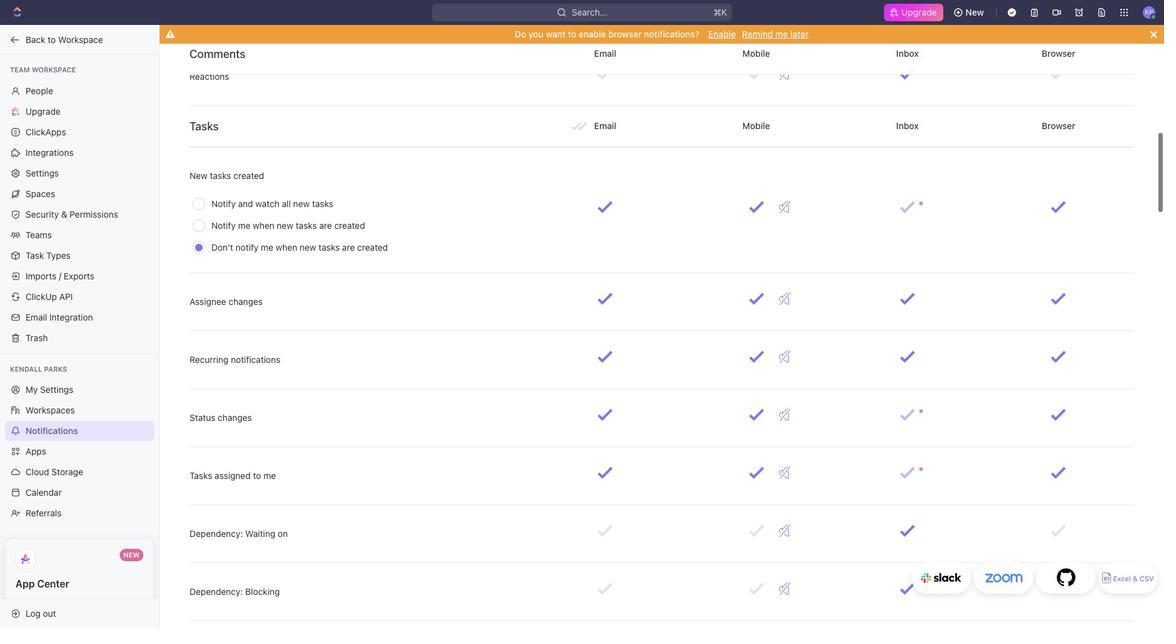 Task type: describe. For each thing, give the bounding box(es) containing it.
new button
[[949, 2, 992, 22]]

email integration
[[26, 312, 93, 322]]

tasks up 'don't notify me when new tasks are created'
[[296, 220, 317, 231]]

cloud storage
[[26, 467, 83, 477]]

me down and
[[238, 220, 251, 231]]

off image for changes
[[780, 293, 791, 305]]

back to workspace
[[26, 34, 103, 45]]

email integration link
[[5, 307, 154, 327]]

teams
[[26, 229, 52, 240]]

you
[[529, 29, 544, 39]]

status
[[190, 412, 215, 423]]

enable
[[708, 29, 736, 39]]

trash link
[[5, 328, 154, 348]]

2 browser from the top
[[1040, 120, 1078, 131]]

tasks right 'all'
[[312, 198, 333, 209]]

parks
[[44, 365, 67, 373]]

notify for notify and watch all new tasks
[[211, 198, 236, 209]]

& for csv
[[1133, 575, 1138, 583]]

kendall
[[10, 365, 42, 373]]

1 browser from the top
[[1040, 48, 1078, 59]]

clickapps link
[[5, 122, 154, 142]]

don't
[[211, 242, 233, 253]]

excel & csv link
[[1099, 563, 1158, 594]]

task types link
[[5, 245, 154, 265]]

all
[[282, 198, 291, 209]]

task
[[26, 250, 44, 260]]

workspaces
[[26, 405, 75, 415]]

permissions
[[70, 209, 118, 219]]

1 inbox from the top
[[894, 48, 921, 59]]

changes for assignee changes
[[229, 296, 263, 307]]

task types
[[26, 250, 70, 260]]

1 vertical spatial new
[[277, 220, 293, 231]]

and
[[238, 198, 253, 209]]

app center
[[16, 578, 69, 589]]

imports / exports link
[[5, 266, 154, 286]]

search...
[[572, 7, 608, 17]]

clickup api link
[[5, 287, 154, 307]]

back
[[26, 34, 45, 45]]

back to workspace button
[[5, 30, 148, 50]]

1 horizontal spatial when
[[276, 242, 297, 253]]

referrals
[[26, 508, 62, 518]]

my settings
[[26, 384, 73, 395]]

new for all
[[293, 198, 310, 209]]

blocking
[[245, 586, 280, 597]]

0 horizontal spatial when
[[253, 220, 275, 231]]

dependency: waiting on
[[190, 528, 288, 539]]

referrals link
[[5, 503, 154, 523]]

settings link
[[5, 163, 154, 183]]

tasks assigned to me
[[190, 470, 276, 481]]

tasks for tasks
[[190, 119, 219, 133]]

apps
[[26, 446, 46, 457]]

2 inbox from the top
[[894, 120, 921, 131]]

& for permissions
[[61, 209, 67, 219]]

new tasks created
[[190, 170, 264, 181]]

⌘k
[[714, 7, 727, 17]]

0 vertical spatial are
[[319, 220, 332, 231]]

2 mobile from the top
[[741, 120, 773, 131]]

my settings link
[[5, 380, 154, 400]]

off image for notifications
[[780, 351, 791, 363]]

integration
[[49, 312, 93, 322]]

people link
[[5, 81, 154, 101]]

status changes
[[190, 412, 252, 423]]

tasks for tasks assigned to me
[[190, 470, 212, 481]]

integrations link
[[5, 143, 154, 162]]

dependency: for dependency: blocking
[[190, 586, 243, 597]]

excel & csv
[[1114, 575, 1154, 583]]

to inside back to workspace button
[[48, 34, 56, 45]]

assignee changes
[[190, 296, 263, 307]]

notifications link
[[5, 421, 154, 441]]

security
[[26, 209, 59, 219]]

1 off image from the top
[[780, 67, 791, 80]]

browser
[[609, 29, 642, 39]]

spaces
[[26, 188, 55, 199]]

assignee
[[190, 296, 226, 307]]

2 vertical spatial new
[[123, 551, 140, 559]]

reactions
[[190, 71, 229, 82]]

out
[[43, 608, 56, 618]]

1 off image from the top
[[780, 201, 791, 213]]

dependency: for dependency: waiting on
[[190, 528, 243, 539]]

calendar link
[[5, 483, 154, 503]]

spaces link
[[5, 184, 154, 204]]

clickapps
[[26, 126, 66, 137]]

security & permissions link
[[5, 204, 154, 224]]

my
[[26, 384, 38, 395]]

off image for status changes
[[780, 409, 791, 421]]

recurring notifications
[[190, 354, 281, 365]]

integrations
[[26, 147, 74, 157]]

imports / exports
[[26, 270, 94, 281]]

security & permissions
[[26, 209, 118, 219]]



Task type: locate. For each thing, give the bounding box(es) containing it.
1 horizontal spatial are
[[342, 242, 355, 253]]

upgrade left new button on the right top
[[902, 7, 937, 17]]

tasks
[[210, 170, 231, 181], [312, 198, 333, 209], [296, 220, 317, 231], [319, 242, 340, 253]]

2 horizontal spatial to
[[568, 29, 577, 39]]

dependency: left waiting
[[190, 528, 243, 539]]

email
[[592, 48, 619, 59], [592, 120, 619, 131], [26, 312, 47, 322]]

1 horizontal spatial upgrade link
[[884, 4, 944, 21]]

3 off image from the top
[[780, 351, 791, 363]]

1 vertical spatial tasks
[[190, 470, 212, 481]]

dependency: blocking
[[190, 586, 280, 597]]

0 vertical spatial workspace
[[58, 34, 103, 45]]

changes right status
[[218, 412, 252, 423]]

settings down parks
[[40, 384, 73, 395]]

don't notify me when new tasks are created
[[211, 242, 388, 253]]

0 vertical spatial browser
[[1040, 48, 1078, 59]]

clickup
[[26, 291, 57, 302]]

storage
[[52, 467, 83, 477]]

3 off image from the top
[[780, 525, 791, 537]]

1 horizontal spatial new
[[190, 170, 208, 181]]

/
[[59, 270, 61, 281]]

1 vertical spatial mobile
[[741, 120, 773, 131]]

settings
[[26, 167, 59, 178], [40, 384, 73, 395]]

0 vertical spatial upgrade link
[[884, 4, 944, 21]]

0 vertical spatial notify
[[211, 198, 236, 209]]

created
[[234, 170, 264, 181], [334, 220, 365, 231], [357, 242, 388, 253]]

notify for notify me when new tasks are created
[[211, 220, 236, 231]]

email for tasks
[[592, 120, 619, 131]]

me right "notify"
[[261, 242, 273, 253]]

0 horizontal spatial upgrade
[[26, 106, 61, 116]]

1 notify from the top
[[211, 198, 236, 209]]

2 vertical spatial email
[[26, 312, 47, 322]]

1 vertical spatial changes
[[218, 412, 252, 423]]

imports
[[26, 270, 56, 281]]

4 off image from the top
[[780, 467, 791, 479]]

1 vertical spatial browser
[[1040, 120, 1078, 131]]

new for new button on the right top
[[966, 7, 984, 17]]

& left csv
[[1133, 575, 1138, 583]]

workspaces link
[[5, 400, 154, 420]]

remind
[[742, 29, 773, 39]]

off image
[[780, 67, 791, 80], [780, 293, 791, 305], [780, 351, 791, 363], [780, 467, 791, 479]]

1 vertical spatial notify
[[211, 220, 236, 231]]

me right assigned
[[264, 470, 276, 481]]

0 horizontal spatial upgrade link
[[5, 101, 154, 121]]

calendar
[[26, 487, 62, 498]]

when down watch
[[253, 220, 275, 231]]

center
[[37, 578, 69, 589]]

enable
[[579, 29, 606, 39]]

kendall parks
[[10, 365, 67, 373]]

email for comments
[[592, 48, 619, 59]]

0 horizontal spatial &
[[61, 209, 67, 219]]

app
[[16, 578, 35, 589]]

off image for dependency: waiting on
[[780, 525, 791, 537]]

0 vertical spatial inbox
[[894, 48, 921, 59]]

to right assigned
[[253, 470, 261, 481]]

0 vertical spatial dependency:
[[190, 528, 243, 539]]

do you want to enable browser notifications? enable remind me later
[[515, 29, 809, 39]]

want
[[546, 29, 566, 39]]

2 vertical spatial created
[[357, 242, 388, 253]]

to right back
[[48, 34, 56, 45]]

trash
[[26, 332, 48, 343]]

team
[[10, 65, 30, 74]]

1 vertical spatial &
[[1133, 575, 1138, 583]]

0 horizontal spatial to
[[48, 34, 56, 45]]

0 vertical spatial &
[[61, 209, 67, 219]]

off image
[[780, 201, 791, 213], [780, 409, 791, 421], [780, 525, 791, 537], [780, 583, 791, 595]]

1 vertical spatial email
[[592, 120, 619, 131]]

0 vertical spatial when
[[253, 220, 275, 231]]

changes for status changes
[[218, 412, 252, 423]]

1 horizontal spatial upgrade
[[902, 7, 937, 17]]

new
[[293, 198, 310, 209], [277, 220, 293, 231], [300, 242, 316, 253]]

tasks left assigned
[[190, 470, 212, 481]]

later
[[791, 29, 809, 39]]

1 vertical spatial settings
[[40, 384, 73, 395]]

excel
[[1114, 575, 1131, 583]]

tasks up the notify and watch all new tasks
[[210, 170, 231, 181]]

2 off image from the top
[[780, 409, 791, 421]]

0 horizontal spatial are
[[319, 220, 332, 231]]

workspace inside back to workspace button
[[58, 34, 103, 45]]

workspace
[[58, 34, 103, 45], [32, 65, 76, 74]]

types
[[46, 250, 70, 260]]

assigned
[[215, 470, 251, 481]]

teams link
[[5, 225, 154, 245]]

1 tasks from the top
[[190, 119, 219, 133]]

0 vertical spatial settings
[[26, 167, 59, 178]]

1 horizontal spatial &
[[1133, 575, 1138, 583]]

0 vertical spatial tasks
[[190, 119, 219, 133]]

2 tasks from the top
[[190, 470, 212, 481]]

people
[[26, 85, 53, 96]]

0 horizontal spatial new
[[123, 551, 140, 559]]

watch
[[255, 198, 280, 209]]

notify
[[211, 198, 236, 209], [211, 220, 236, 231]]

do
[[515, 29, 526, 39]]

notifications
[[26, 425, 78, 436]]

workspace right back
[[58, 34, 103, 45]]

2 notify from the top
[[211, 220, 236, 231]]

new right 'all'
[[293, 198, 310, 209]]

notify me when new tasks are created
[[211, 220, 365, 231]]

recurring
[[190, 354, 229, 365]]

cloud
[[26, 467, 49, 477]]

api
[[59, 291, 73, 302]]

0 vertical spatial created
[[234, 170, 264, 181]]

when down notify me when new tasks are created
[[276, 242, 297, 253]]

notifications
[[231, 354, 281, 365]]

dependency: left blocking
[[190, 586, 243, 597]]

are
[[319, 220, 332, 231], [342, 242, 355, 253]]

0 vertical spatial new
[[293, 198, 310, 209]]

changes right assignee
[[229, 296, 263, 307]]

0 vertical spatial mobile
[[741, 48, 773, 59]]

upgrade link
[[884, 4, 944, 21], [5, 101, 154, 121]]

1 vertical spatial created
[[334, 220, 365, 231]]

upgrade link down people link
[[5, 101, 154, 121]]

notifications?
[[644, 29, 700, 39]]

1 vertical spatial upgrade link
[[5, 101, 154, 121]]

2 dependency: from the top
[[190, 586, 243, 597]]

notify up the don't
[[211, 220, 236, 231]]

new for when
[[300, 242, 316, 253]]

exports
[[64, 270, 94, 281]]

waiting
[[245, 528, 275, 539]]

log
[[26, 608, 41, 618]]

1 vertical spatial when
[[276, 242, 297, 253]]

2 vertical spatial new
[[300, 242, 316, 253]]

1 horizontal spatial to
[[253, 470, 261, 481]]

1 vertical spatial inbox
[[894, 120, 921, 131]]

& right security
[[61, 209, 67, 219]]

2 off image from the top
[[780, 293, 791, 305]]

cloud storage link
[[5, 462, 154, 482]]

notify left and
[[211, 198, 236, 209]]

1 dependency: from the top
[[190, 528, 243, 539]]

1 mobile from the top
[[741, 48, 773, 59]]

mobile
[[741, 48, 773, 59], [741, 120, 773, 131]]

new for tasks
[[190, 170, 208, 181]]

me
[[776, 29, 788, 39], [238, 220, 251, 231], [261, 242, 273, 253], [264, 470, 276, 481]]

0 vertical spatial new
[[966, 7, 984, 17]]

to right want
[[568, 29, 577, 39]]

off image for assigned
[[780, 467, 791, 479]]

apps link
[[5, 442, 154, 462]]

changes
[[229, 296, 263, 307], [218, 412, 252, 423]]

1 vertical spatial are
[[342, 242, 355, 253]]

workspace up people
[[32, 65, 76, 74]]

notify
[[236, 242, 259, 253]]

notify and watch all new tasks
[[211, 198, 333, 209]]

new inside button
[[966, 7, 984, 17]]

new down 'all'
[[277, 220, 293, 231]]

when
[[253, 220, 275, 231], [276, 242, 297, 253]]

off image for dependency: blocking
[[780, 583, 791, 595]]

browser
[[1040, 48, 1078, 59], [1040, 120, 1078, 131]]

4 off image from the top
[[780, 583, 791, 595]]

tasks down reactions
[[190, 119, 219, 133]]

log out
[[26, 608, 56, 618]]

me left later
[[776, 29, 788, 39]]

new
[[966, 7, 984, 17], [190, 170, 208, 181], [123, 551, 140, 559]]

new down notify me when new tasks are created
[[300, 242, 316, 253]]

upgrade link left new button on the right top
[[884, 4, 944, 21]]

kp
[[1145, 8, 1154, 16]]

1 vertical spatial new
[[190, 170, 208, 181]]

on
[[278, 528, 288, 539]]

tasks down notify me when new tasks are created
[[319, 242, 340, 253]]

upgrade up clickapps at top left
[[26, 106, 61, 116]]

settings up spaces
[[26, 167, 59, 178]]

team workspace
[[10, 65, 76, 74]]

clickup api
[[26, 291, 73, 302]]

1 vertical spatial workspace
[[32, 65, 76, 74]]

1 vertical spatial upgrade
[[26, 106, 61, 116]]

log out button
[[5, 603, 148, 623]]

tasks
[[190, 119, 219, 133], [190, 470, 212, 481]]

0 vertical spatial email
[[592, 48, 619, 59]]

comments
[[190, 47, 246, 60]]

2 horizontal spatial new
[[966, 7, 984, 17]]

0 vertical spatial changes
[[229, 296, 263, 307]]

0 vertical spatial upgrade
[[902, 7, 937, 17]]

1 vertical spatial dependency:
[[190, 586, 243, 597]]



Task type: vqa. For each thing, say whether or not it's contained in the screenshot.
apps link
yes



